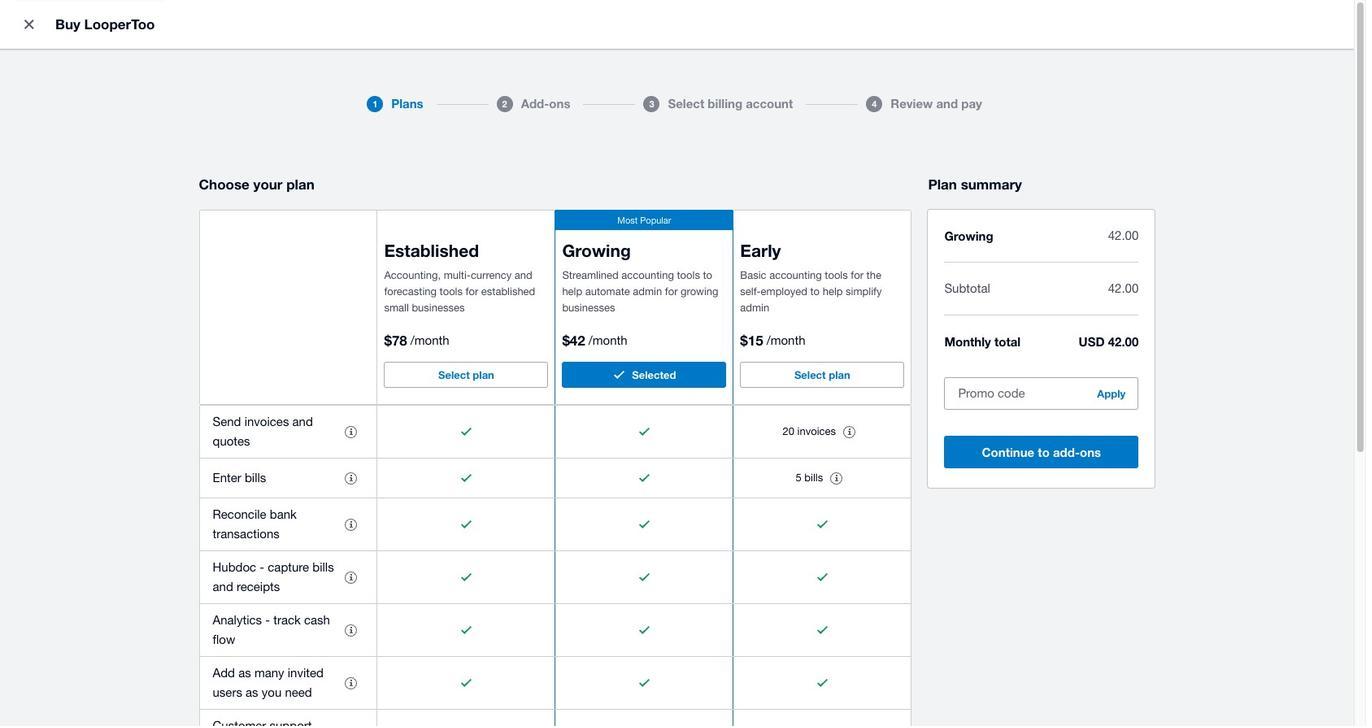Task type: locate. For each thing, give the bounding box(es) containing it.
more information image for hubdoc - capture bills and receipts
[[345, 571, 357, 584]]

select plan button
[[384, 362, 549, 388], [740, 362, 905, 388]]

3 more information image from the top
[[345, 677, 357, 689]]

bank
[[270, 508, 297, 521]]

choose your plan
[[199, 176, 315, 193]]

2 select plan from the left
[[795, 368, 851, 382]]

/ right $15 on the right top of the page
[[767, 334, 771, 347]]

month right $78
[[415, 334, 450, 347]]

more information image
[[345, 426, 357, 438], [843, 426, 855, 438], [345, 472, 357, 484], [830, 472, 842, 484], [345, 624, 357, 637]]

2 month from the left
[[593, 334, 628, 347]]

0 vertical spatial 42.00
[[1109, 229, 1139, 242]]

for left the
[[851, 269, 864, 281]]

1 horizontal spatial help
[[823, 286, 843, 298]]

tools inside early basic accounting tools for the self-employed to help simplify admin
[[825, 269, 848, 281]]

month inside $42 / month
[[593, 334, 628, 347]]

select right 3
[[668, 96, 705, 111]]

more information image right bank
[[345, 519, 357, 531]]

many
[[255, 666, 284, 680]]

0 horizontal spatial select plan button
[[384, 362, 549, 388]]

more information image right invited
[[345, 677, 357, 689]]

2 vertical spatial more information image
[[345, 677, 357, 689]]

automate
[[586, 286, 630, 298]]

0 horizontal spatial -
[[260, 560, 264, 574]]

1 vertical spatial to
[[811, 286, 820, 298]]

1 vertical spatial ons
[[1080, 445, 1102, 460]]

growing down plan summary
[[945, 229, 994, 243]]

help left simplify
[[823, 286, 843, 298]]

add
[[213, 666, 235, 680]]

send
[[213, 415, 241, 429]]

2 horizontal spatial select
[[795, 368, 826, 382]]

ons inside button
[[1080, 445, 1102, 460]]

2 horizontal spatial month
[[771, 334, 806, 347]]

tab list
[[189, 88, 1165, 120]]

select plan
[[438, 368, 494, 382], [795, 368, 851, 382]]

1 42.00 from the top
[[1109, 229, 1139, 242]]

growing inside growing streamlined accounting tools to help automate admin for growing businesses
[[562, 241, 631, 261]]

users
[[213, 686, 242, 700]]

1 month from the left
[[415, 334, 450, 347]]

0 vertical spatial to
[[703, 269, 713, 281]]

1 horizontal spatial select plan
[[795, 368, 851, 382]]

established
[[481, 286, 536, 298]]

1 help from the left
[[562, 286, 583, 298]]

businesses inside established accounting, multi-currency and forecasting tools for established small businesses
[[412, 302, 465, 314]]

more information image right the 'capture' at bottom left
[[345, 571, 357, 584]]

help inside early basic accounting tools for the self-employed to help simplify admin
[[823, 286, 843, 298]]

3 month from the left
[[771, 334, 806, 347]]

tab list containing plans
[[189, 88, 1165, 120]]

select down $15 / month
[[795, 368, 826, 382]]

1 horizontal spatial admin
[[740, 302, 770, 314]]

3 / from the left
[[767, 334, 771, 347]]

0 horizontal spatial select
[[438, 368, 470, 382]]

0 horizontal spatial /
[[411, 334, 415, 347]]

admin down self-
[[740, 302, 770, 314]]

accounting up "automate"
[[622, 269, 674, 281]]

2 horizontal spatial to
[[1038, 445, 1050, 460]]

more information image for 5
[[830, 472, 842, 484]]

0 horizontal spatial admin
[[633, 286, 662, 298]]

currency
[[471, 269, 512, 281]]

your
[[253, 176, 283, 193]]

plan for early
[[829, 368, 851, 382]]

accounting inside early basic accounting tools for the self-employed to help simplify admin
[[770, 269, 822, 281]]

month inside $15 / month
[[771, 334, 806, 347]]

42.00 for growing
[[1109, 229, 1139, 242]]

1 horizontal spatial accounting
[[770, 269, 822, 281]]

apply button
[[1088, 381, 1136, 407]]

tools for growing
[[677, 269, 700, 281]]

2 accounting from the left
[[770, 269, 822, 281]]

businesses for established
[[412, 302, 465, 314]]

1 accounting from the left
[[622, 269, 674, 281]]

plans
[[391, 96, 424, 111]]

1 businesses from the left
[[412, 302, 465, 314]]

review
[[891, 96, 933, 111]]

transactions
[[213, 527, 280, 541]]

and inside send invoices and quotes
[[292, 415, 313, 429]]

help down streamlined
[[562, 286, 583, 298]]

employed
[[761, 286, 808, 298]]

selected button
[[562, 362, 727, 388]]

tools inside established accounting, multi-currency and forecasting tools for established small businesses
[[440, 286, 463, 298]]

1 / from the left
[[411, 334, 415, 347]]

bills right the 'capture' at bottom left
[[313, 560, 334, 574]]

Promo code field
[[946, 378, 1078, 409]]

/ right $78
[[411, 334, 415, 347]]

and up established
[[515, 269, 533, 281]]

- up receipts
[[260, 560, 264, 574]]

- for hubdoc
[[260, 560, 264, 574]]

tools up simplify
[[825, 269, 848, 281]]

businesses
[[412, 302, 465, 314], [562, 302, 615, 314]]

2 horizontal spatial plan
[[829, 368, 851, 382]]

5
[[796, 472, 802, 484]]

1 vertical spatial -
[[265, 613, 270, 627]]

1 vertical spatial admin
[[740, 302, 770, 314]]

0 horizontal spatial businesses
[[412, 302, 465, 314]]

early
[[740, 241, 781, 261]]

to right employed
[[811, 286, 820, 298]]

1 horizontal spatial select plan button
[[740, 362, 905, 388]]

-
[[260, 560, 264, 574], [265, 613, 270, 627]]

1 horizontal spatial /
[[589, 334, 593, 347]]

businesses down 'forecasting'
[[412, 302, 465, 314]]

ons inside tab list
[[549, 96, 571, 111]]

the
[[867, 269, 882, 281]]

most popular
[[618, 216, 671, 225]]

$15 / month
[[740, 332, 806, 349]]

apply
[[1098, 387, 1126, 400]]

accounting inside growing streamlined accounting tools to help automate admin for growing businesses
[[622, 269, 674, 281]]

2 42.00 from the top
[[1109, 281, 1139, 295]]

/ inside $15 / month
[[767, 334, 771, 347]]

1 horizontal spatial -
[[265, 613, 270, 627]]

enter bills
[[213, 471, 266, 485]]

select
[[668, 96, 705, 111], [438, 368, 470, 382], [795, 368, 826, 382]]

select plan button up the 20 invoices
[[740, 362, 905, 388]]

to left add-
[[1038, 445, 1050, 460]]

growing
[[945, 229, 994, 243], [562, 241, 631, 261]]

0 horizontal spatial help
[[562, 286, 583, 298]]

bills for enter bills
[[245, 471, 266, 485]]

1 horizontal spatial invoices
[[798, 425, 836, 438]]

0 horizontal spatial bills
[[245, 471, 266, 485]]

subtotal
[[945, 281, 991, 295]]

1 select plan button from the left
[[384, 362, 549, 388]]

1 vertical spatial 42.00
[[1109, 281, 1139, 295]]

0 horizontal spatial invoices
[[245, 415, 289, 429]]

admin right "automate"
[[633, 286, 662, 298]]

0 horizontal spatial accounting
[[622, 269, 674, 281]]

2 select plan button from the left
[[740, 362, 905, 388]]

tools up growing
[[677, 269, 700, 281]]

to inside early basic accounting tools for the self-employed to help simplify admin
[[811, 286, 820, 298]]

more information image for send invoices and quotes
[[345, 426, 357, 438]]

2 vertical spatial 42.00
[[1109, 334, 1139, 349]]

bills inside "hubdoc - capture bills and receipts"
[[313, 560, 334, 574]]

more information image
[[345, 519, 357, 531], [345, 571, 357, 584], [345, 677, 357, 689]]

0 horizontal spatial to
[[703, 269, 713, 281]]

select plan for early
[[795, 368, 851, 382]]

0 vertical spatial -
[[260, 560, 264, 574]]

as right add
[[238, 666, 251, 680]]

admin inside growing streamlined accounting tools to help automate admin for growing businesses
[[633, 286, 662, 298]]

add-ons
[[521, 96, 571, 111]]

businesses down "automate"
[[562, 302, 615, 314]]

to
[[703, 269, 713, 281], [811, 286, 820, 298], [1038, 445, 1050, 460]]

for down multi-
[[466, 286, 479, 298]]

- inside "hubdoc - capture bills and receipts"
[[260, 560, 264, 574]]

choose
[[199, 176, 250, 193]]

- inside analytics - track cash flow
[[265, 613, 270, 627]]

1 horizontal spatial growing
[[945, 229, 994, 243]]

as left you
[[246, 686, 258, 700]]

1 horizontal spatial for
[[665, 286, 678, 298]]

select plan button down $78 / month
[[384, 362, 549, 388]]

included image
[[461, 474, 472, 482], [639, 474, 650, 482], [639, 521, 650, 529], [639, 573, 650, 582], [461, 626, 472, 634], [639, 626, 650, 634], [817, 626, 828, 634], [639, 679, 650, 687]]

month inside $78 / month
[[415, 334, 450, 347]]

1 horizontal spatial plan
[[473, 368, 494, 382]]

invoices
[[245, 415, 289, 429], [798, 425, 836, 438]]

accounting up employed
[[770, 269, 822, 281]]

2 horizontal spatial /
[[767, 334, 771, 347]]

1 horizontal spatial select
[[668, 96, 705, 111]]

invoices right the 20
[[798, 425, 836, 438]]

0 horizontal spatial plan
[[286, 176, 315, 193]]

established accounting, multi-currency and forecasting tools for established small businesses
[[384, 241, 536, 314]]

/
[[411, 334, 415, 347], [589, 334, 593, 347], [767, 334, 771, 347]]

1 horizontal spatial month
[[593, 334, 628, 347]]

to inside button
[[1038, 445, 1050, 460]]

ons right 2
[[549, 96, 571, 111]]

summary
[[961, 176, 1022, 193]]

tools down multi-
[[440, 286, 463, 298]]

1 horizontal spatial ons
[[1080, 445, 1102, 460]]

0 vertical spatial more information image
[[345, 519, 357, 531]]

and down hubdoc
[[213, 580, 233, 594]]

businesses inside growing streamlined accounting tools to help automate admin for growing businesses
[[562, 302, 615, 314]]

month right $42
[[593, 334, 628, 347]]

select plan down $78 / month
[[438, 368, 494, 382]]

more information image for add as many invited users as you need
[[345, 677, 357, 689]]

streamlined
[[562, 269, 619, 281]]

0 horizontal spatial growing
[[562, 241, 631, 261]]

0 horizontal spatial ons
[[549, 96, 571, 111]]

2 horizontal spatial for
[[851, 269, 864, 281]]

invoices inside send invoices and quotes
[[245, 415, 289, 429]]

0 horizontal spatial select plan
[[438, 368, 494, 382]]

2 horizontal spatial tools
[[825, 269, 848, 281]]

1 horizontal spatial businesses
[[562, 302, 615, 314]]

1 horizontal spatial to
[[811, 286, 820, 298]]

2 vertical spatial to
[[1038, 445, 1050, 460]]

bills
[[245, 471, 266, 485], [805, 472, 823, 484], [313, 560, 334, 574]]

and
[[937, 96, 958, 111], [515, 269, 533, 281], [292, 415, 313, 429], [213, 580, 233, 594]]

tools
[[677, 269, 700, 281], [825, 269, 848, 281], [440, 286, 463, 298]]

invoices right the 'send'
[[245, 415, 289, 429]]

/ for established
[[411, 334, 415, 347]]

1 select plan from the left
[[438, 368, 494, 382]]

continue to add-ons
[[982, 445, 1102, 460]]

2 / from the left
[[589, 334, 593, 347]]

/ inside $78 / month
[[411, 334, 415, 347]]

usd 42.00
[[1079, 334, 1139, 349]]

month for growing
[[593, 334, 628, 347]]

1 horizontal spatial tools
[[677, 269, 700, 281]]

growing for growing
[[945, 229, 994, 243]]

0 horizontal spatial tools
[[440, 286, 463, 298]]

pay
[[962, 96, 982, 111]]

month
[[415, 334, 450, 347], [593, 334, 628, 347], [771, 334, 806, 347]]

ons
[[549, 96, 571, 111], [1080, 445, 1102, 460]]

select for established
[[438, 368, 470, 382]]

0 horizontal spatial for
[[466, 286, 479, 298]]

$15
[[740, 332, 764, 349]]

2 help from the left
[[823, 286, 843, 298]]

- left track
[[265, 613, 270, 627]]

included image
[[461, 428, 472, 436], [639, 428, 650, 436], [461, 521, 472, 529], [817, 521, 828, 529], [461, 573, 472, 582], [817, 573, 828, 582], [461, 679, 472, 687], [817, 679, 828, 687]]

invoices for send
[[245, 415, 289, 429]]

2 more information image from the top
[[345, 571, 357, 584]]

admin
[[633, 286, 662, 298], [740, 302, 770, 314]]

bills for 5 bills
[[805, 472, 823, 484]]

/ inside $42 / month
[[589, 334, 593, 347]]

2 businesses from the left
[[562, 302, 615, 314]]

to up growing
[[703, 269, 713, 281]]

select plan up the 20 invoices
[[795, 368, 851, 382]]

bills right the 5
[[805, 472, 823, 484]]

accounting
[[622, 269, 674, 281], [770, 269, 822, 281]]

help
[[562, 286, 583, 298], [823, 286, 843, 298]]

42.00 for subtotal
[[1109, 281, 1139, 295]]

month right $15 on the right top of the page
[[771, 334, 806, 347]]

bills right enter
[[245, 471, 266, 485]]

1 horizontal spatial bills
[[313, 560, 334, 574]]

for
[[851, 269, 864, 281], [466, 286, 479, 298], [665, 286, 678, 298]]

select down $78 / month
[[438, 368, 470, 382]]

for inside established accounting, multi-currency and forecasting tools for established small businesses
[[466, 286, 479, 298]]

and right the 'send'
[[292, 415, 313, 429]]

0 vertical spatial admin
[[633, 286, 662, 298]]

tools inside growing streamlined accounting tools to help automate admin for growing businesses
[[677, 269, 700, 281]]

/ for growing
[[589, 334, 593, 347]]

to inside growing streamlined accounting tools to help automate admin for growing businesses
[[703, 269, 713, 281]]

growing
[[681, 286, 719, 298]]

monthly total
[[945, 334, 1021, 349]]

1 vertical spatial more information image
[[345, 571, 357, 584]]

plan
[[286, 176, 315, 193], [473, 368, 494, 382], [829, 368, 851, 382]]

as
[[238, 666, 251, 680], [246, 686, 258, 700]]

loopertoo
[[84, 15, 155, 33]]

ons down apply button
[[1080, 445, 1102, 460]]

1 more information image from the top
[[345, 519, 357, 531]]

5 bills
[[796, 472, 823, 484]]

/ right $42
[[589, 334, 593, 347]]

0 horizontal spatial month
[[415, 334, 450, 347]]

growing up streamlined
[[562, 241, 631, 261]]

0 vertical spatial ons
[[549, 96, 571, 111]]

for left growing
[[665, 286, 678, 298]]

2 horizontal spatial bills
[[805, 472, 823, 484]]



Task type: vqa. For each thing, say whether or not it's contained in the screenshot.
Reset
no



Task type: describe. For each thing, give the bounding box(es) containing it.
multi-
[[444, 269, 471, 281]]

20 invoices
[[783, 425, 836, 438]]

accounting for growing
[[622, 269, 674, 281]]

forecasting
[[384, 286, 437, 298]]

capture
[[268, 560, 309, 574]]

2
[[502, 98, 507, 109]]

continue
[[982, 445, 1035, 460]]

growing streamlined accounting tools to help automate admin for growing businesses
[[562, 241, 719, 314]]

for inside growing streamlined accounting tools to help automate admin for growing businesses
[[665, 286, 678, 298]]

accounting,
[[384, 269, 441, 281]]

help inside growing streamlined accounting tools to help automate admin for growing businesses
[[562, 286, 583, 298]]

accounting for early
[[770, 269, 822, 281]]

established
[[384, 241, 479, 261]]

$78
[[384, 332, 407, 349]]

flow
[[213, 633, 235, 647]]

more information image for reconcile bank transactions
[[345, 519, 357, 531]]

account
[[746, 96, 793, 111]]

for inside early basic accounting tools for the self-employed to help simplify admin
[[851, 269, 864, 281]]

select for early
[[795, 368, 826, 382]]

add as many invited users as you need
[[213, 666, 324, 700]]

$78 / month
[[384, 332, 450, 349]]

more information image for 20
[[843, 426, 855, 438]]

select plan button for early
[[740, 362, 905, 388]]

review and pay
[[891, 96, 982, 111]]

monthly
[[945, 334, 991, 349]]

- for analytics
[[265, 613, 270, 627]]

and inside established accounting, multi-currency and forecasting tools for established small businesses
[[515, 269, 533, 281]]

receipts
[[237, 580, 280, 594]]

0 vertical spatial as
[[238, 666, 251, 680]]

continue to add-ons button
[[945, 436, 1139, 469]]

invoices for 20
[[798, 425, 836, 438]]

3
[[649, 98, 654, 109]]

admin inside early basic accounting tools for the self-employed to help simplify admin
[[740, 302, 770, 314]]

total
[[995, 334, 1021, 349]]

most
[[618, 216, 638, 225]]

you
[[262, 686, 282, 700]]

reconcile bank transactions
[[213, 508, 297, 541]]

hubdoc - capture bills and receipts
[[213, 560, 334, 594]]

plan
[[928, 176, 957, 193]]

select billing account
[[668, 96, 793, 111]]

add-
[[521, 96, 549, 111]]

businesses for growing
[[562, 302, 615, 314]]

send invoices and quotes
[[213, 415, 313, 448]]

growing for growing streamlined accounting tools to help automate admin for growing businesses
[[562, 241, 631, 261]]

small
[[384, 302, 409, 314]]

20
[[783, 425, 795, 438]]

select plan button for established
[[384, 362, 549, 388]]

plan for established
[[473, 368, 494, 382]]

simplify
[[846, 286, 882, 298]]

need
[[285, 686, 312, 700]]

month for established
[[415, 334, 450, 347]]

3 42.00 from the top
[[1109, 334, 1139, 349]]

and left pay
[[937, 96, 958, 111]]

1
[[373, 98, 378, 109]]

quotes
[[213, 434, 250, 448]]

/ for early
[[767, 334, 771, 347]]

4
[[872, 98, 877, 109]]

tools for early
[[825, 269, 848, 281]]

popular
[[640, 216, 671, 225]]

buy
[[55, 15, 80, 33]]

1 vertical spatial as
[[246, 686, 258, 700]]

$42
[[562, 332, 585, 349]]

buy loopertoo
[[55, 15, 155, 33]]

and inside "hubdoc - capture bills and receipts"
[[213, 580, 233, 594]]

analytics
[[213, 613, 262, 627]]

reconcile
[[213, 508, 266, 521]]

billing
[[708, 96, 743, 111]]

invited
[[288, 666, 324, 680]]

select plan for established
[[438, 368, 494, 382]]

enter
[[213, 471, 241, 485]]

basic
[[740, 269, 767, 281]]

$42 / month
[[562, 332, 628, 349]]

analytics - track cash flow
[[213, 613, 330, 647]]

usd
[[1079, 334, 1105, 349]]

more information image for analytics - track cash flow
[[345, 624, 357, 637]]

cash
[[304, 613, 330, 627]]

more information image for enter bills
[[345, 472, 357, 484]]

hubdoc
[[213, 560, 256, 574]]

month for early
[[771, 334, 806, 347]]

selected
[[632, 368, 676, 382]]

add-
[[1053, 445, 1080, 460]]

select inside tab list
[[668, 96, 705, 111]]

early basic accounting tools for the self-employed to help simplify admin
[[740, 241, 882, 314]]

self-
[[740, 286, 761, 298]]

track
[[273, 613, 301, 627]]

plan summary
[[928, 176, 1022, 193]]



